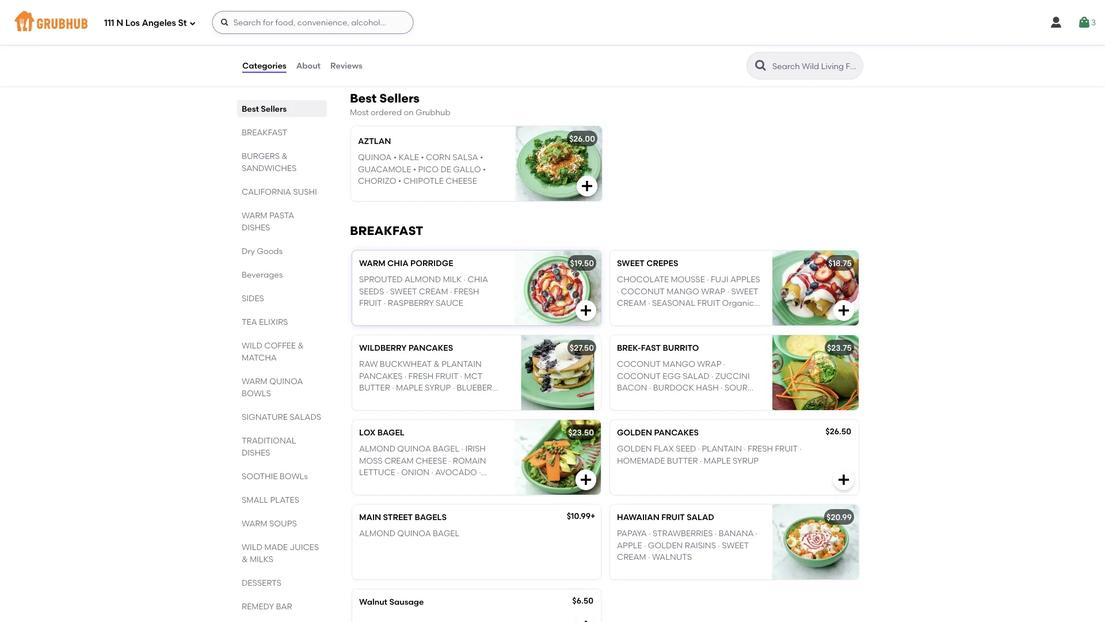 Task type: locate. For each thing, give the bounding box(es) containing it.
warm soups tab
[[242, 517, 323, 529]]

butter down seed at the right
[[667, 456, 698, 465]]

1 horizontal spatial chia
[[468, 275, 488, 284]]

bagel up avocado
[[433, 444, 460, 454]]

sweet up chocolate
[[617, 258, 645, 268]]

dishes up dry goods
[[242, 222, 270, 232]]

offer up $47
[[569, 27, 589, 37]]

2 vertical spatial fresh
[[748, 444, 774, 454]]

guacamole down burdock
[[653, 394, 706, 404]]

0 vertical spatial cheese
[[446, 176, 477, 186]]

1 vertical spatial bagel
[[433, 444, 460, 454]]

1 horizontal spatial offer
[[569, 27, 589, 37]]

best up most
[[350, 91, 377, 105]]

warm quinoa bowls tab
[[242, 375, 323, 399]]

breakfast down best sellers
[[242, 127, 287, 137]]

remedy bar
[[242, 601, 292, 611]]

fresh inside golden flax seed · plantain · fresh fruit · homemade butter · maple syrup
[[748, 444, 774, 454]]

moss
[[359, 456, 383, 465]]

0 horizontal spatial guacamole
[[358, 164, 411, 174]]

chia
[[388, 258, 409, 268], [468, 275, 488, 284]]

cheese up onion
[[416, 456, 447, 465]]

irish
[[466, 444, 486, 454]]

salad up strawberries
[[687, 512, 715, 522]]

signature salads tab
[[242, 411, 323, 423]]

or inside $6 off offer valid on first orders of $23 or more.
[[362, 39, 370, 48]]

orders inside offer valid on qualifying orders of $47 or more.
[[664, 27, 689, 37]]

svg image down $26.00
[[581, 179, 594, 193]]

pico up chipotle
[[418, 164, 439, 174]]

burrito
[[663, 343, 700, 353]]

1 horizontal spatial gallo
[[617, 406, 645, 416]]

1 horizontal spatial guacamole
[[653, 394, 706, 404]]

1 horizontal spatial more.
[[603, 39, 626, 48]]

0 horizontal spatial pancakes
[[359, 371, 403, 381]]

1 horizontal spatial maple
[[704, 456, 731, 465]]

0 horizontal spatial more.
[[372, 39, 394, 48]]

almond up moss
[[359, 444, 396, 454]]

soothie
[[242, 471, 278, 481]]

0 horizontal spatial offer
[[362, 27, 382, 37]]

1 vertical spatial maple
[[704, 456, 731, 465]]

on for off
[[404, 27, 414, 37]]

soups
[[270, 518, 297, 528]]

0 horizontal spatial maple
[[396, 383, 423, 392]]

2 vertical spatial bagel
[[433, 529, 460, 538]]

traditional dishes tab
[[242, 434, 323, 459]]

raw down sour
[[735, 406, 752, 416]]

on right the ordered
[[404, 107, 414, 117]]

best for best sellers most ordered on grubhub
[[350, 91, 377, 105]]

onion
[[401, 467, 430, 477]]

see details
[[362, 61, 405, 71]]

golden inside golden flax seed · plantain · fresh fruit · homemade butter · maple syrup
[[617, 444, 652, 454]]

0 horizontal spatial syrup
[[425, 383, 451, 392]]

0 vertical spatial pancakes
[[409, 343, 453, 353]]

cream down apple
[[617, 552, 647, 562]]

blueberry
[[457, 383, 503, 392]]

& inside wild made juices & milks
[[242, 554, 248, 564]]

dairy inside chocolate mousse · fuji apples · coconut mango wrap · sweet cream · seasonal fruit  organic, dairy free, & raw
[[617, 310, 638, 319]]

of inside $6 off offer valid on first orders of $23 or more.
[[459, 27, 467, 37]]

pico inside coconut mango wrap · coconut egg salad · zuccini bacon · burdock hash · sour cream · guacamole · pico de gallo  organic, dairy free, & raw
[[712, 394, 732, 404]]

syrup inside raw buckwheat & plantain pancakes · fresh fruit · mct butter · maple syrup · blueberry compote · trail mix  organic, dairy free, & raw
[[425, 383, 451, 392]]

1 vertical spatial wild
[[242, 542, 263, 552]]

bagel down bagels
[[433, 529, 460, 538]]

plantain inside golden flax seed · plantain · fresh fruit · homemade butter · maple syrup
[[702, 444, 743, 454]]

svg image
[[1078, 16, 1092, 29], [220, 18, 230, 27], [579, 303, 593, 317], [838, 303, 851, 317]]

wildberry pancakes image
[[515, 335, 601, 410]]

butter for buckwheat
[[359, 383, 390, 392]]

best inside tab
[[242, 104, 259, 113]]

maple for plantain
[[704, 456, 731, 465]]

fruit inside raw buckwheat & plantain pancakes · fresh fruit · mct butter · maple syrup · blueberry compote · trail mix  organic, dairy free, & raw
[[436, 371, 459, 381]]

mango down 'mousse'
[[667, 286, 700, 296]]

chorizo
[[358, 176, 397, 186]]

& up sandwiches on the left of the page
[[282, 151, 288, 161]]

maple inside golden flax seed · plantain · fresh fruit · homemade butter · maple syrup
[[704, 456, 731, 465]]

walnut sausage
[[359, 597, 424, 607]]

0 vertical spatial coconut
[[621, 286, 665, 296]]

bagel
[[378, 428, 405, 437], [433, 444, 460, 454], [433, 529, 460, 538]]

breakfast
[[242, 127, 287, 137], [350, 223, 424, 238]]

best up breakfast tab
[[242, 104, 259, 113]]

sprouted almond milk · chia seeds · sweet cream · fresh fruit · raspberry sauce
[[359, 275, 488, 308]]

fruit inside chocolate mousse · fuji apples · coconut mango wrap · sweet cream · seasonal fruit  organic, dairy free, & raw
[[698, 298, 721, 308]]

plantain up mct
[[442, 359, 482, 369]]

svg image
[[1050, 16, 1064, 29], [189, 20, 196, 27], [581, 179, 594, 193], [579, 473, 593, 487], [838, 473, 851, 487], [579, 619, 593, 622]]

0 vertical spatial gallo
[[454, 164, 481, 174]]

valid up $47
[[591, 27, 610, 37]]

chocolate mousse · fuji apples · coconut mango wrap · sweet cream · seasonal fruit  organic, dairy free, & raw
[[617, 275, 761, 319]]

0 horizontal spatial breakfast
[[242, 127, 287, 137]]

plantain right seed at the right
[[702, 444, 743, 454]]

1 wild from the top
[[242, 340, 263, 350]]

1 vertical spatial fresh
[[409, 371, 434, 381]]

chocolate
[[617, 275, 669, 284]]

dishes down traditional
[[242, 448, 270, 457]]

bowls
[[242, 388, 271, 398]]

raw down trail
[[411, 406, 428, 416]]

main street bagels
[[359, 512, 447, 522]]

1 promo image from the left
[[500, 22, 542, 64]]

1 vertical spatial of
[[569, 39, 577, 48]]

raw inside chocolate mousse · fuji apples · coconut mango wrap · sweet cream · seasonal fruit  organic, dairy free, & raw
[[669, 310, 686, 319]]

1 vertical spatial pancakes
[[359, 371, 403, 381]]

0 horizontal spatial plantain
[[442, 359, 482, 369]]

de down corn
[[441, 164, 452, 174]]

svg image up $10.99 +
[[579, 473, 593, 487]]

$23
[[469, 27, 482, 37]]

$20.99
[[827, 512, 853, 522]]

plates
[[270, 495, 300, 505]]

svg image inside 3 button
[[1078, 16, 1092, 29]]

warm chia porridge image
[[515, 250, 601, 325]]

egg
[[663, 371, 681, 381]]

& right buckwheat
[[434, 359, 440, 369]]

2 horizontal spatial fresh
[[748, 444, 774, 454]]

1 vertical spatial pico
[[712, 394, 732, 404]]

elixirs
[[259, 317, 288, 327]]

0 vertical spatial almond
[[405, 275, 441, 284]]

more.
[[372, 39, 394, 48], [603, 39, 626, 48]]

syrup inside golden flax seed · plantain · fresh fruit · homemade butter · maple syrup
[[733, 456, 759, 465]]

sweet up raspberry
[[390, 286, 417, 296]]

best
[[350, 91, 377, 105], [242, 104, 259, 113]]

wrap down fuji
[[702, 286, 726, 296]]

0 horizontal spatial promo image
[[500, 22, 542, 64]]

1 horizontal spatial pancakes
[[409, 343, 453, 353]]

golden for golden flax seed · plantain · fresh fruit · homemade butter · maple syrup
[[617, 444, 652, 454]]

golden inside papaya · strawberries · banana · apple ·  golden raisins · sweet cream · walnuts
[[648, 540, 683, 550]]

cream down the bacon
[[617, 394, 647, 404]]

&
[[282, 151, 288, 161], [661, 310, 667, 319], [298, 340, 304, 350], [434, 359, 440, 369], [403, 406, 409, 416], [727, 406, 733, 416], [473, 491, 479, 500], [242, 554, 248, 564]]

$23.50
[[569, 428, 594, 437]]

1 vertical spatial syrup
[[733, 456, 759, 465]]

1 horizontal spatial butter
[[667, 456, 698, 465]]

0 vertical spatial salad
[[683, 371, 710, 381]]

almond for street
[[359, 529, 396, 538]]

main navigation navigation
[[0, 0, 1106, 45]]

quinoa down wild coffee & matcha tab at the left bottom
[[270, 376, 303, 386]]

wild for &
[[242, 542, 263, 552]]

0 vertical spatial plantain
[[442, 359, 482, 369]]

1 vertical spatial guacamole
[[653, 394, 706, 404]]

walnut
[[359, 597, 388, 607]]

0 horizontal spatial sellers
[[261, 104, 287, 113]]

maple for pancakes
[[396, 383, 423, 392]]

warm
[[242, 210, 268, 220], [359, 258, 386, 268], [242, 376, 268, 386], [242, 518, 268, 528]]

2 horizontal spatial pancakes
[[655, 428, 699, 437]]

1 vertical spatial wrap
[[698, 359, 722, 369]]

salad inside coconut mango wrap · coconut egg salad · zuccini bacon · burdock hash · sour cream · guacamole · pico de gallo  organic, dairy free, & raw
[[683, 371, 710, 381]]

almond down porridge at the top left of the page
[[405, 275, 441, 284]]

raspberry
[[388, 298, 434, 308]]

chia right milk
[[468, 275, 488, 284]]

dry goods tab
[[242, 245, 323, 257]]

gallo inside coconut mango wrap · coconut egg salad · zuccini bacon · burdock hash · sour cream · guacamole · pico de gallo  organic, dairy free, & raw
[[617, 406, 645, 416]]

0 vertical spatial chia
[[388, 258, 409, 268]]

almond down main
[[359, 529, 396, 538]]

$26.50
[[826, 426, 852, 436]]

0 vertical spatial dishes
[[242, 222, 270, 232]]

plantain
[[442, 359, 482, 369], [702, 444, 743, 454]]

1 vertical spatial butter
[[667, 456, 698, 465]]

1 horizontal spatial plantain
[[702, 444, 743, 454]]

sellers inside 'best sellers most ordered on grubhub'
[[380, 91, 420, 105]]

0 vertical spatial bagel
[[378, 428, 405, 437]]

valid inside offer valid on qualifying orders of $47 or more.
[[591, 27, 610, 37]]

remedy
[[242, 601, 274, 611]]

on inside $6 off offer valid on first orders of $23 or more.
[[404, 27, 414, 37]]

warm down california
[[242, 210, 268, 220]]

plantain inside raw buckwheat & plantain pancakes · fresh fruit · mct butter · maple syrup · blueberry compote · trail mix  organic, dairy free, & raw
[[442, 359, 482, 369]]

best inside 'best sellers most ordered on grubhub'
[[350, 91, 377, 105]]

promo image right the $23
[[500, 22, 542, 64]]

cheese down salsa
[[446, 176, 477, 186]]

free, inside raw buckwheat & plantain pancakes · fresh fruit · mct butter · maple syrup · blueberry compote · trail mix  organic, dairy free, & raw
[[382, 406, 401, 416]]

1 or from the left
[[362, 39, 370, 48]]

syrup for plantain
[[733, 456, 759, 465]]

0 vertical spatial butter
[[359, 383, 390, 392]]

1 horizontal spatial valid
[[591, 27, 610, 37]]

0 vertical spatial breakfast
[[242, 127, 287, 137]]

butter
[[359, 383, 390, 392], [667, 456, 698, 465]]

dairy down the carrots
[[429, 491, 450, 500]]

de
[[441, 164, 452, 174], [734, 394, 745, 404]]

2 offer from the left
[[569, 27, 589, 37]]

pancakes for golden pancakes
[[655, 428, 699, 437]]

2 orders from the left
[[664, 27, 689, 37]]

bagel right "lox"
[[378, 428, 405, 437]]

cream inside almond quinoa bagel · irish moss cream cheese · romain lettuce · onion · avocado · tomato · smoked carrots · capers  organic, dairy free, & raw
[[385, 456, 414, 465]]

2 valid from the left
[[591, 27, 610, 37]]

bar
[[276, 601, 292, 611]]

fresh
[[454, 286, 480, 296], [409, 371, 434, 381], [748, 444, 774, 454]]

0 horizontal spatial fresh
[[409, 371, 434, 381]]

wrap up 'hash'
[[698, 359, 722, 369]]

•
[[394, 152, 397, 162], [421, 152, 424, 162], [480, 152, 484, 162], [413, 164, 417, 174], [483, 164, 486, 174], [399, 176, 402, 186]]

1 horizontal spatial of
[[569, 39, 577, 48]]

warm inside warm quinoa bowls
[[242, 376, 268, 386]]

more. up see details
[[372, 39, 394, 48]]

raw down the romain
[[481, 491, 498, 500]]

dairy down compote
[[359, 406, 380, 416]]

sweet crepes image
[[773, 250, 859, 325]]

zuccini
[[716, 371, 750, 381]]

or inside offer valid on qualifying orders of $47 or more.
[[593, 39, 601, 48]]

more. right $47
[[603, 39, 626, 48]]

signature salads
[[242, 412, 321, 422]]

0 horizontal spatial valid
[[384, 27, 402, 37]]

cream up sauce
[[419, 286, 448, 296]]

on left qualifying at the top right
[[611, 27, 621, 37]]

wrap inside coconut mango wrap · coconut egg salad · zuccini bacon · burdock hash · sour cream · guacamole · pico de gallo  organic, dairy free, & raw
[[698, 359, 722, 369]]

warm for warm quinoa bowls
[[242, 376, 268, 386]]

free,
[[640, 310, 659, 319], [382, 406, 401, 416], [706, 406, 725, 416], [452, 491, 471, 500]]

dairy down 'hash'
[[683, 406, 704, 416]]

smoked
[[400, 479, 435, 489]]

& left milks
[[242, 554, 248, 564]]

0 horizontal spatial pico
[[418, 164, 439, 174]]

mct
[[465, 371, 483, 381]]

organic, down smoked
[[393, 491, 427, 500]]

0 horizontal spatial best
[[242, 104, 259, 113]]

de inside quinoa • kale • corn salsa • guacamole • pico de gallo • chorizo • chipotle cheese
[[441, 164, 452, 174]]

best for best sellers
[[242, 104, 259, 113]]

valid left "first"
[[384, 27, 402, 37]]

1 vertical spatial mango
[[663, 359, 696, 369]]

$10.99
[[567, 511, 591, 521]]

warm down "small"
[[242, 518, 268, 528]]

0 vertical spatial syrup
[[425, 383, 451, 392]]

organic, inside coconut mango wrap · coconut egg salad · zuccini bacon · burdock hash · sour cream · guacamole · pico de gallo  organic, dairy free, & raw
[[647, 406, 681, 416]]

orders right "first"
[[432, 27, 457, 37]]

butter inside golden flax seed · plantain · fresh fruit · homemade butter · maple syrup
[[667, 456, 698, 465]]

0 vertical spatial golden
[[617, 428, 653, 437]]

1 horizontal spatial breakfast
[[350, 223, 424, 238]]

1 vertical spatial salad
[[687, 512, 715, 522]]

on left "first"
[[404, 27, 414, 37]]

raw down the "seasonal"
[[669, 310, 686, 319]]

salad up 'hash'
[[683, 371, 710, 381]]

quinoa inside almond quinoa bagel · irish moss cream cheese · romain lettuce · onion · avocado · tomato · smoked carrots · capers  organic, dairy free, & raw
[[398, 444, 431, 454]]

1 vertical spatial coconut
[[617, 359, 661, 369]]

soothie bowls tab
[[242, 470, 323, 482]]

0 vertical spatial fresh
[[454, 286, 480, 296]]

sprouted
[[359, 275, 403, 284]]

search icon image
[[755, 59, 768, 73]]

1 orders from the left
[[432, 27, 457, 37]]

1 vertical spatial almond
[[359, 444, 396, 454]]

free, down 'hash'
[[706, 406, 725, 416]]

wild inside wild made juices & milks
[[242, 542, 263, 552]]

1 dishes from the top
[[242, 222, 270, 232]]

cream down chocolate
[[617, 298, 647, 308]]

& inside almond quinoa bagel · irish moss cream cheese · romain lettuce · onion · avocado · tomato · smoked carrots · capers  organic, dairy free, & raw
[[473, 491, 479, 500]]

1 vertical spatial golden
[[617, 444, 652, 454]]

+
[[591, 511, 596, 521]]

breakfast inside tab
[[242, 127, 287, 137]]

free, down compote
[[382, 406, 401, 416]]

warm inside warm pasta dishes
[[242, 210, 268, 220]]

0 horizontal spatial butter
[[359, 383, 390, 392]]

bacon
[[617, 383, 648, 392]]

sides tab
[[242, 292, 323, 304]]

compote
[[359, 394, 401, 404]]

gallo down salsa
[[454, 164, 481, 174]]

quinoa for warm quinoa bowls
[[270, 376, 303, 386]]

1 vertical spatial plantain
[[702, 444, 743, 454]]

3 button
[[1078, 12, 1097, 33]]

0 vertical spatial maple
[[396, 383, 423, 392]]

1 offer from the left
[[362, 27, 382, 37]]

quinoa
[[358, 152, 392, 162], [270, 376, 303, 386], [398, 444, 431, 454], [398, 529, 431, 538]]

free, inside almond quinoa bagel · irish moss cream cheese · romain lettuce · onion · avocado · tomato · smoked carrots · capers  organic, dairy free, & raw
[[452, 491, 471, 500]]

wild up matcha
[[242, 340, 263, 350]]

seeds
[[359, 286, 384, 296]]

free, down the "seasonal"
[[640, 310, 659, 319]]

coconut down chocolate
[[621, 286, 665, 296]]

2 vertical spatial almond
[[359, 529, 396, 538]]

sellers up breakfast tab
[[261, 104, 287, 113]]

1 valid from the left
[[384, 27, 402, 37]]

1 horizontal spatial pico
[[712, 394, 732, 404]]

buckwheat
[[380, 359, 432, 369]]

or up see
[[362, 39, 370, 48]]

pancakes up buckwheat
[[409, 343, 453, 353]]

cream inside papaya · strawberries · banana · apple ·  golden raisins · sweet cream · walnuts
[[617, 552, 647, 562]]

sauce
[[436, 298, 464, 308]]

organic, up 'golden pancakes'
[[647, 406, 681, 416]]

pico down 'hash'
[[712, 394, 732, 404]]

dairy up brek-
[[617, 310, 638, 319]]

0 vertical spatial of
[[459, 27, 467, 37]]

1 horizontal spatial orders
[[664, 27, 689, 37]]

apples
[[731, 275, 761, 284]]

1 vertical spatial gallo
[[617, 406, 645, 416]]

pasta
[[270, 210, 294, 220]]

most
[[350, 107, 369, 117]]

2 vertical spatial pancakes
[[655, 428, 699, 437]]

traditional dishes
[[242, 435, 296, 457]]

2 dishes from the top
[[242, 448, 270, 457]]

butter inside raw buckwheat & plantain pancakes · fresh fruit · mct butter · maple syrup · blueberry compote · trail mix  organic, dairy free, & raw
[[359, 383, 390, 392]]

0 vertical spatial mango
[[667, 286, 700, 296]]

wildberry pancakes
[[359, 343, 453, 353]]

salsa
[[453, 152, 478, 162]]

guacamole up chorizo
[[358, 164, 411, 174]]

0 vertical spatial guacamole
[[358, 164, 411, 174]]

svg image up $20.99
[[838, 473, 851, 487]]

sausage
[[390, 597, 424, 607]]

0 horizontal spatial of
[[459, 27, 467, 37]]

de inside coconut mango wrap · coconut egg salad · zuccini bacon · burdock hash · sour cream · guacamole · pico de gallo  organic, dairy free, & raw
[[734, 394, 745, 404]]

fresh inside raw buckwheat & plantain pancakes · fresh fruit · mct butter · maple syrup · blueberry compote · trail mix  organic, dairy free, & raw
[[409, 371, 434, 381]]

free, down the carrots
[[452, 491, 471, 500]]

1 vertical spatial dishes
[[242, 448, 270, 457]]

chia up sprouted on the top left
[[388, 258, 409, 268]]

wild made juices & milks tab
[[242, 541, 323, 565]]

warm up bowls
[[242, 376, 268, 386]]

svg image left 3 button
[[1050, 16, 1064, 29]]

almond quinoa bagel · irish moss cream cheese · romain lettuce · onion · avocado · tomato · smoked carrots · capers  organic, dairy free, & raw
[[359, 444, 498, 500]]

1 horizontal spatial sellers
[[380, 91, 420, 105]]

coconut
[[621, 286, 665, 296], [617, 359, 661, 369], [617, 371, 661, 381]]

brek-fast burrito
[[617, 343, 700, 353]]

warm inside warm soups tab
[[242, 518, 268, 528]]

sellers up the ordered
[[380, 91, 420, 105]]

coffee
[[265, 340, 296, 350]]

$6.50
[[573, 596, 594, 606]]

0 horizontal spatial de
[[441, 164, 452, 174]]

organic, inside chocolate mousse · fuji apples · coconut mango wrap · sweet cream · seasonal fruit  organic, dairy free, & raw
[[723, 298, 757, 308]]

1 horizontal spatial de
[[734, 394, 745, 404]]

1 vertical spatial breakfast
[[350, 223, 424, 238]]

of left the $23
[[459, 27, 467, 37]]

sweet down banana
[[722, 540, 750, 550]]

de down sour
[[734, 394, 745, 404]]

desserts tab
[[242, 577, 323, 589]]

coconut up the bacon
[[617, 371, 661, 381]]

chia inside sprouted almond milk · chia seeds · sweet cream · fresh fruit · raspberry sauce
[[468, 275, 488, 284]]

almond inside sprouted almond milk · chia seeds · sweet cream · fresh fruit · raspberry sauce
[[405, 275, 441, 284]]

orders inside $6 off offer valid on first orders of $23 or more.
[[432, 27, 457, 37]]

0 horizontal spatial or
[[362, 39, 370, 48]]

of left $47
[[569, 39, 577, 48]]

1 vertical spatial cheese
[[416, 456, 447, 465]]

details
[[378, 61, 405, 71]]

1 horizontal spatial syrup
[[733, 456, 759, 465]]

offer down $6
[[362, 27, 382, 37]]

mango inside coconut mango wrap · coconut egg salad · zuccini bacon · burdock hash · sour cream · guacamole · pico de gallo  organic, dairy free, & raw
[[663, 359, 696, 369]]

$6
[[362, 13, 371, 23]]

papaya
[[617, 529, 647, 538]]

warm up sprouted on the top left
[[359, 258, 386, 268]]

bagel inside almond quinoa bagel · irish moss cream cheese · romain lettuce · onion · avocado · tomato · smoked carrots · capers  organic, dairy free, & raw
[[433, 444, 460, 454]]

cream up onion
[[385, 456, 414, 465]]

breakfast up warm chia porridge
[[350, 223, 424, 238]]

coconut down brek-
[[617, 359, 661, 369]]

& inside burgers & sandwiches
[[282, 151, 288, 161]]

quinoa down main street bagels
[[398, 529, 431, 538]]

maple inside raw buckwheat & plantain pancakes · fresh fruit · mct butter · maple syrup · blueberry compote · trail mix  organic, dairy free, & raw
[[396, 383, 423, 392]]

juices
[[290, 542, 319, 552]]

0 horizontal spatial gallo
[[454, 164, 481, 174]]

0 vertical spatial de
[[441, 164, 452, 174]]

fruit inside sprouted almond milk · chia seeds · sweet cream · fresh fruit · raspberry sauce
[[359, 298, 382, 308]]

warm for warm soups
[[242, 518, 268, 528]]

1 horizontal spatial or
[[593, 39, 601, 48]]

raw inside raw buckwheat & plantain pancakes · fresh fruit · mct butter · maple syrup · blueberry compote · trail mix  organic, dairy free, & raw
[[411, 406, 428, 416]]

mango inside chocolate mousse · fuji apples · coconut mango wrap · sweet cream · seasonal fruit  organic, dairy free, & raw
[[667, 286, 700, 296]]

cheese inside quinoa • kale • corn salsa • guacamole • pico de gallo • chorizo • chipotle cheese
[[446, 176, 477, 186]]

0 vertical spatial pico
[[418, 164, 439, 174]]

sweet inside papaya · strawberries · banana · apple ·  golden raisins · sweet cream · walnuts
[[722, 540, 750, 550]]

0 vertical spatial wrap
[[702, 286, 726, 296]]

golden flax seed · plantain · fresh fruit · homemade butter · maple syrup
[[617, 444, 802, 465]]

2 or from the left
[[593, 39, 601, 48]]

2 more. from the left
[[603, 39, 626, 48]]

1 horizontal spatial promo image
[[707, 22, 750, 64]]

2 wild from the top
[[242, 542, 263, 552]]

quinoa down aztlan
[[358, 152, 392, 162]]

wild up milks
[[242, 542, 263, 552]]

pancakes up seed at the right
[[655, 428, 699, 437]]

2 vertical spatial golden
[[648, 540, 683, 550]]

bowls
[[280, 471, 308, 481]]

sellers inside tab
[[261, 104, 287, 113]]

mango up egg
[[663, 359, 696, 369]]

& inside wild coffee & matcha
[[298, 340, 304, 350]]

0 vertical spatial wild
[[242, 340, 263, 350]]

homemade
[[617, 456, 666, 465]]

brek-fast burrito image
[[773, 335, 859, 410]]

organic, down blueberry at the bottom of the page
[[448, 394, 482, 404]]

& down the "seasonal"
[[661, 310, 667, 319]]

1 horizontal spatial best
[[350, 91, 377, 105]]

0 horizontal spatial chia
[[388, 258, 409, 268]]

0 horizontal spatial orders
[[432, 27, 457, 37]]

promo image
[[500, 22, 542, 64], [707, 22, 750, 64]]

& down the carrots
[[473, 491, 479, 500]]

wild inside wild coffee & matcha
[[242, 340, 263, 350]]

organic, down apples
[[723, 298, 757, 308]]

promo image left search icon
[[707, 22, 750, 64]]

fresh for golden pancakes
[[748, 444, 774, 454]]

almond for bagel
[[359, 444, 396, 454]]

1 vertical spatial de
[[734, 394, 745, 404]]

1 more. from the left
[[372, 39, 394, 48]]

sweet down apples
[[732, 286, 759, 296]]

Search Wild Living Foods search field
[[772, 60, 860, 71]]

avocado
[[436, 467, 477, 477]]

quinoa inside warm quinoa bowls
[[270, 376, 303, 386]]

almond inside almond quinoa bagel · irish moss cream cheese · romain lettuce · onion · avocado · tomato · smoked carrots · capers  organic, dairy free, & raw
[[359, 444, 396, 454]]

1 horizontal spatial fresh
[[454, 286, 480, 296]]

on inside 'best sellers most ordered on grubhub'
[[404, 107, 414, 117]]

1 vertical spatial chia
[[468, 275, 488, 284]]

& down sour
[[727, 406, 733, 416]]



Task type: describe. For each thing, give the bounding box(es) containing it.
warm quinoa bowls
[[242, 376, 303, 398]]

hawaiian fruit salad image
[[773, 505, 859, 579]]

remedy bar tab
[[242, 600, 323, 612]]

wild for matcha
[[242, 340, 263, 350]]

organic, inside almond quinoa bagel · irish moss cream cheese · romain lettuce · onion · avocado · tomato · smoked carrots · capers  organic, dairy free, & raw
[[393, 491, 427, 500]]

111 n los angeles st
[[104, 18, 187, 28]]

offer inside $6 off offer valid on first orders of $23 or more.
[[362, 27, 382, 37]]

wrap inside chocolate mousse · fuji apples · coconut mango wrap · sweet cream · seasonal fruit  organic, dairy free, & raw
[[702, 286, 726, 296]]

organic, inside raw buckwheat & plantain pancakes · fresh fruit · mct butter · maple syrup · blueberry compote · trail mix  organic, dairy free, & raw
[[448, 394, 482, 404]]

offer inside offer valid on qualifying orders of $47 or more.
[[569, 27, 589, 37]]

trail
[[407, 394, 429, 404]]

banana
[[719, 529, 754, 538]]

milks
[[250, 554, 274, 564]]

warm pasta dishes tab
[[242, 209, 323, 233]]

wildberry
[[359, 343, 407, 353]]

quinoa for almond quinoa bagel · irish moss cream cheese · romain lettuce · onion · avocado · tomato · smoked carrots · capers  organic, dairy free, & raw
[[398, 444, 431, 454]]

raw inside almond quinoa bagel · irish moss cream cheese · romain lettuce · onion · avocado · tomato · smoked carrots · capers  organic, dairy free, & raw
[[481, 491, 498, 500]]

papaya · strawberries · banana · apple ·  golden raisins · sweet cream · walnuts
[[617, 529, 758, 562]]

dishes inside the traditional dishes
[[242, 448, 270, 457]]

beverages
[[242, 270, 283, 279]]

more. inside $6 off offer valid on first orders of $23 or more.
[[372, 39, 394, 48]]

$26.00
[[570, 134, 596, 144]]

on inside offer valid on qualifying orders of $47 or more.
[[611, 27, 621, 37]]

qualifying
[[623, 27, 662, 37]]

carrots
[[437, 479, 476, 489]]

guacamole inside coconut mango wrap · coconut egg salad · zuccini bacon · burdock hash · sour cream · guacamole · pico de gallo  organic, dairy free, & raw
[[653, 394, 706, 404]]

seed
[[676, 444, 697, 454]]

of inside offer valid on qualifying orders of $47 or more.
[[569, 39, 577, 48]]

cream inside sprouted almond milk · chia seeds · sweet cream · fresh fruit · raspberry sauce
[[419, 286, 448, 296]]

fruit inside golden flax seed · plantain · fresh fruit · homemade butter · maple syrup
[[776, 444, 798, 454]]

bagels
[[415, 512, 447, 522]]

offer valid on qualifying orders of $47 or more.
[[569, 27, 689, 48]]

sour
[[725, 383, 748, 392]]

california
[[242, 187, 291, 196]]

golden for golden pancakes
[[617, 428, 653, 437]]

fresh for wildberry pancakes
[[409, 371, 434, 381]]

hash
[[697, 383, 719, 392]]

first
[[416, 27, 430, 37]]

main
[[359, 512, 381, 522]]

dishes inside warm pasta dishes
[[242, 222, 270, 232]]

aztlan
[[358, 136, 391, 146]]

coconut inside chocolate mousse · fuji apples · coconut mango wrap · sweet cream · seasonal fruit  organic, dairy free, & raw
[[621, 286, 665, 296]]

sellers for best sellers most ordered on grubhub
[[380, 91, 420, 105]]

dairy inside raw buckwheat & plantain pancakes · fresh fruit · mct butter · maple syrup · blueberry compote · trail mix  organic, dairy free, & raw
[[359, 406, 380, 416]]

golden pancakes
[[617, 428, 699, 437]]

desserts
[[242, 578, 282, 588]]

svg image down $6.50
[[579, 619, 593, 622]]

cheese inside almond quinoa bagel · irish moss cream cheese · romain lettuce · onion · avocado · tomato · smoked carrots · capers  organic, dairy free, & raw
[[416, 456, 447, 465]]

& down trail
[[403, 406, 409, 416]]

2 promo image from the left
[[707, 22, 750, 64]]

best sellers tab
[[242, 103, 323, 115]]

burdock
[[654, 383, 695, 392]]

$47
[[579, 39, 592, 48]]

3
[[1092, 17, 1097, 27]]

best sellers most ordered on grubhub
[[350, 91, 451, 117]]

sellers for best sellers
[[261, 104, 287, 113]]

$23.75
[[828, 343, 853, 353]]

wild coffee & matcha tab
[[242, 339, 323, 363]]

& inside coconut mango wrap · coconut egg salad · zuccini bacon · burdock hash · sour cream · guacamole · pico de gallo  organic, dairy free, & raw
[[727, 406, 733, 416]]

small plates
[[242, 495, 300, 505]]

wild made juices & milks
[[242, 542, 319, 564]]

guacamole inside quinoa • kale • corn salsa • guacamole • pico de gallo • chorizo • chipotle cheese
[[358, 164, 411, 174]]

& inside chocolate mousse · fuji apples · coconut mango wrap · sweet cream · seasonal fruit  organic, dairy free, & raw
[[661, 310, 667, 319]]

california sushi tab
[[242, 185, 323, 198]]

angeles
[[142, 18, 176, 28]]

raw buckwheat & plantain pancakes · fresh fruit · mct butter · maple syrup · blueberry compote · trail mix  organic, dairy free, & raw
[[359, 359, 503, 416]]

dairy inside almond quinoa bagel · irish moss cream cheese · romain lettuce · onion · avocado · tomato · smoked carrots · capers  organic, dairy free, & raw
[[429, 491, 450, 500]]

salads
[[290, 412, 321, 422]]

milk
[[443, 275, 462, 284]]

sandwiches
[[242, 163, 297, 173]]

Search for food, convenience, alcohol... search field
[[212, 11, 414, 34]]

sweet inside chocolate mousse · fuji apples · coconut mango wrap · sweet cream · seasonal fruit  organic, dairy free, & raw
[[732, 286, 759, 296]]

free, inside chocolate mousse · fuji apples · coconut mango wrap · sweet cream · seasonal fruit  organic, dairy free, & raw
[[640, 310, 659, 319]]

$27.50
[[570, 343, 594, 353]]

pancakes inside raw buckwheat & plantain pancakes · fresh fruit · mct butter · maple syrup · blueberry compote · trail mix  organic, dairy free, & raw
[[359, 371, 403, 381]]

pancakes for wildberry pancakes
[[409, 343, 453, 353]]

burgers & sandwiches tab
[[242, 150, 323, 174]]

$18.75
[[829, 258, 853, 268]]

porridge
[[411, 258, 454, 268]]

tomato
[[359, 479, 394, 489]]

lettuce
[[359, 467, 396, 477]]

warm for warm pasta dishes
[[242, 210, 268, 220]]

traditional
[[242, 435, 296, 445]]

valid inside $6 off offer valid on first orders of $23 or more.
[[384, 27, 402, 37]]

bagel for lox bagel
[[433, 444, 460, 454]]

chipotle
[[404, 176, 444, 186]]

sides
[[242, 293, 264, 303]]

raw inside coconut mango wrap · coconut egg salad · zuccini bacon · burdock hash · sour cream · guacamole · pico de gallo  organic, dairy free, & raw
[[735, 406, 752, 416]]

gallo inside quinoa • kale • corn salsa • guacamole • pico de gallo • chorizo • chipotle cheese
[[454, 164, 481, 174]]

almond quinoa bagel
[[359, 529, 460, 538]]

warm for warm chia porridge
[[359, 258, 386, 268]]

signature
[[242, 412, 288, 422]]

quinoa inside quinoa • kale • corn salsa • guacamole • pico de gallo • chorizo • chipotle cheese
[[358, 152, 392, 162]]

cream inside chocolate mousse · fuji apples · coconut mango wrap · sweet cream · seasonal fruit  organic, dairy free, & raw
[[617, 298, 647, 308]]

fuji
[[711, 275, 729, 284]]

$6 off offer valid on first orders of $23 or more.
[[362, 13, 482, 48]]

dairy inside coconut mango wrap · coconut egg salad · zuccini bacon · burdock hash · sour cream · guacamole · pico de gallo  organic, dairy free, & raw
[[683, 406, 704, 416]]

tea
[[242, 317, 257, 327]]

capers
[[359, 491, 391, 500]]

quinoa for almond quinoa bagel
[[398, 529, 431, 538]]

fresh inside sprouted almond milk · chia seeds · sweet cream · fresh fruit · raspberry sauce
[[454, 286, 480, 296]]

cream inside coconut mango wrap · coconut egg salad · zuccini bacon · burdock hash · sour cream · guacamole · pico de gallo  organic, dairy free, & raw
[[617, 394, 647, 404]]

syrup for pancakes
[[425, 383, 451, 392]]

bagel for main street bagels
[[433, 529, 460, 538]]

tea elixirs
[[242, 317, 288, 327]]

street
[[383, 512, 413, 522]]

best sellers
[[242, 104, 287, 113]]

warm soups
[[242, 518, 297, 528]]

fast
[[641, 343, 661, 353]]

butter for flax
[[667, 456, 698, 465]]

on for sellers
[[404, 107, 414, 117]]

more. inside offer valid on qualifying orders of $47 or more.
[[603, 39, 626, 48]]

n
[[116, 18, 123, 28]]

breakfast tab
[[242, 126, 323, 138]]

sweet inside sprouted almond milk · chia seeds · sweet cream · fresh fruit · raspberry sauce
[[390, 286, 417, 296]]

hawaiian fruit salad
[[617, 512, 715, 522]]

los
[[125, 18, 140, 28]]

warm chia porridge
[[359, 258, 454, 268]]

romain
[[453, 456, 486, 465]]

lox bagel image
[[515, 420, 601, 495]]

raisins
[[685, 540, 717, 550]]

tea elixirs tab
[[242, 316, 323, 328]]

aztlan image
[[516, 126, 603, 201]]

wild coffee & matcha
[[242, 340, 304, 362]]

dry goods
[[242, 246, 283, 256]]

sweet crepes
[[617, 258, 679, 268]]

free, inside coconut mango wrap · coconut egg salad · zuccini bacon · burdock hash · sour cream · guacamole · pico de gallo  organic, dairy free, & raw
[[706, 406, 725, 416]]

matcha
[[242, 353, 277, 362]]

lox bagel
[[359, 428, 405, 437]]

beverages tab
[[242, 268, 323, 281]]

off
[[373, 13, 383, 23]]

flax
[[654, 444, 675, 454]]

$10.99 +
[[567, 511, 596, 521]]

2 vertical spatial coconut
[[617, 371, 661, 381]]

svg image right "st"
[[189, 20, 196, 27]]

pico inside quinoa • kale • corn salsa • guacamole • pico de gallo • chorizo • chipotle cheese
[[418, 164, 439, 174]]

crepes
[[647, 258, 679, 268]]

small plates tab
[[242, 494, 323, 506]]



Task type: vqa. For each thing, say whether or not it's contained in the screenshot.
Ice
no



